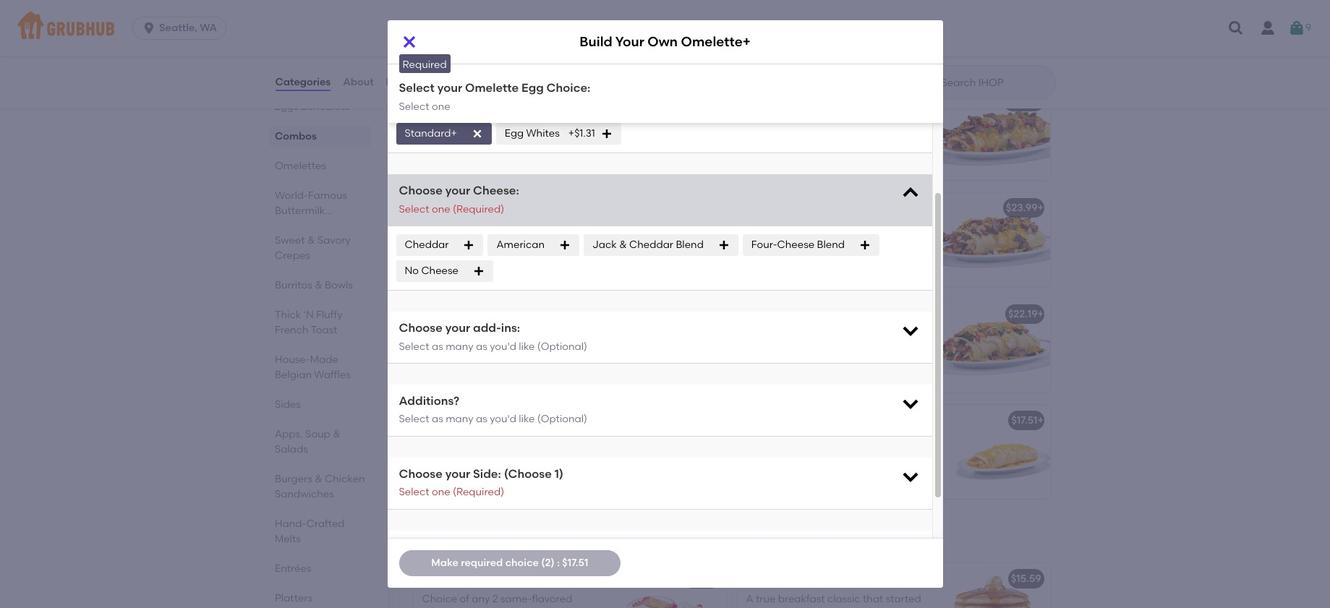 Task type: locate. For each thing, give the bounding box(es) containing it.
0 horizontal spatial cheese
[[421, 265, 459, 277]]

chicken left fajita
[[422, 202, 463, 214]]

0 vertical spatial world-
[[275, 190, 308, 202]]

famous up make required choice (2) : $17.51
[[463, 529, 522, 547]]

world- up sweet
[[275, 190, 308, 202]]

choose inside choose your cheese: select one (required)
[[399, 184, 443, 198]]

world- inside world-famous buttermilk pancakes sweet & savory crepes
[[275, 190, 308, 202]]

0 vertical spatial and
[[806, 450, 825, 462]]

2
[[493, 593, 498, 606], [534, 608, 539, 609]]

one left fajita
[[432, 203, 451, 216]]

8 select from the top
[[399, 487, 430, 499]]

0 vertical spatial pancakes
[[275, 220, 322, 232]]

1 vertical spatial required
[[461, 557, 503, 569]]

one inside choose your cheese: select one (required)
[[432, 203, 451, 216]]

2 vertical spatial pancakes
[[843, 573, 891, 585]]

pancakes up sweet
[[275, 220, 322, 232]]

a true breakfast classic that started it all. get five of our fluffy, world
[[746, 593, 925, 609]]

0 vertical spatial of
[[460, 593, 470, 606]]

2 choose from the top
[[399, 321, 443, 335]]

1 horizontal spatial $22.19
[[1009, 308, 1038, 320]]

salads
[[275, 444, 308, 456]]

$23.99 + for chicken fajita omelette
[[1007, 202, 1044, 214]]

0 vertical spatial cheese
[[778, 239, 815, 251]]

spicy poblano omelette image
[[618, 86, 726, 180]]

0 vertical spatial omelettes
[[411, 52, 489, 70]]

1 horizontal spatial blend
[[817, 239, 845, 251]]

egg
[[476, 435, 495, 447]]

1 $23.99 + from the top
[[1007, 95, 1044, 108]]

0 horizontal spatial pancakes
[[275, 220, 322, 232]]

spinach & mushroom omelette
[[746, 308, 901, 320]]

0 vertical spatial required
[[816, 435, 857, 447]]

7 select from the top
[[399, 414, 430, 426]]

pancake
[[498, 573, 542, 585]]

served
[[475, 608, 508, 609]]

pancakes up that in the bottom of the page
[[843, 573, 891, 585]]

select inside "additions? select as many as you'd like (optional)"
[[399, 414, 430, 426]]

1 $22.19 from the left
[[685, 308, 714, 320]]

started
[[886, 593, 922, 606]]

1 choose from the top
[[399, 184, 443, 198]]

breakfast
[[778, 593, 825, 606]]

2 (required) from the top
[[453, 487, 504, 499]]

1 vertical spatial $23.99 +
[[1007, 202, 1044, 214]]

0 horizontal spatial chicken
[[325, 473, 365, 486]]

0 vertical spatial $17.51
[[1012, 414, 1038, 427]]

free
[[454, 435, 473, 447], [495, 464, 514, 476]]

2 up served
[[493, 593, 498, 606]]

& right sweet
[[307, 234, 315, 247]]

$23.99 for spicy poblano omelette
[[1007, 95, 1038, 108]]

& right soup
[[333, 428, 340, 441]]

chicken inside burgers & chicken sandwiches
[[325, 473, 365, 486]]

choose inside choose your add-ins: select as many as you'd like (optional)
[[399, 321, 443, 335]]

1 vertical spatial pancakes
[[609, 529, 684, 547]]

free down veggie in the left bottom of the page
[[454, 435, 473, 447]]

pancakes for world-famous buttermilk pancakes
[[609, 529, 684, 547]]

required left are
[[816, 435, 857, 447]]

1 vertical spatial omelettes
[[275, 160, 326, 172]]

tomatoes,
[[422, 464, 472, 476]]

1 blend from the left
[[676, 239, 704, 251]]

choose inside choose your side:  (choose 1) select one (required)
[[399, 467, 443, 481]]

1 vertical spatial $23.99
[[1007, 202, 1038, 214]]

cheddar right the jack
[[630, 239, 674, 251]]

0 vertical spatial (optional)
[[538, 341, 588, 353]]

with down same-
[[511, 608, 531, 609]]

2 you'd from the top
[[490, 414, 517, 426]]

2 many from the top
[[446, 414, 474, 426]]

required inside the only tools required are silverware... and your imagination. start by choosing your favorite cheese and then add your favorite ingredients.
[[816, 435, 857, 447]]

0 vertical spatial with
[[573, 435, 594, 447]]

choose down standard+
[[399, 184, 443, 198]]

1 vertical spatial chicken
[[325, 473, 365, 486]]

(required) down cheese:
[[453, 203, 504, 216]]

2 vertical spatial famous
[[456, 573, 495, 585]]

4 one from the top
[[432, 487, 451, 499]]

1 vertical spatial free
[[495, 464, 514, 476]]

your
[[616, 34, 645, 50]]

0 vertical spatial many
[[446, 341, 474, 353]]

& inside world-famous buttermilk pancakes sweet & savory crepes
[[307, 234, 315, 247]]

svg image
[[469, 13, 480, 25], [527, 13, 538, 25], [401, 33, 418, 51], [601, 128, 613, 140], [901, 183, 921, 204], [559, 240, 571, 251], [860, 240, 871, 251], [473, 266, 485, 277], [901, 321, 921, 341], [901, 394, 921, 414], [901, 467, 921, 487]]

chicken fajita omelette button
[[414, 192, 726, 286]]

melts
[[275, 533, 301, 546]]

(required) down side:
[[453, 487, 504, 499]]

quantity
[[399, 14, 449, 28]]

1 vertical spatial cheese
[[421, 265, 459, 277]]

burgers
[[275, 473, 312, 486]]

world- up make
[[411, 529, 463, 547]]

buttermilk inside world-famous buttermilk pancakes sweet & savory crepes
[[275, 205, 325, 217]]

2 $23.99 + from the top
[[1007, 202, 1044, 214]]

1 horizontal spatial cheese
[[778, 239, 815, 251]]

(2)
[[542, 557, 555, 569]]

with up cherry in the bottom left of the page
[[573, 435, 594, 447]]

fajita
[[465, 202, 494, 214]]

0 horizontal spatial and
[[784, 479, 804, 491]]

1 vertical spatial famous
[[463, 529, 522, 547]]

silverware...
[[746, 450, 803, 462]]

bacon temptation omelette
[[422, 308, 563, 320]]

1 many from the top
[[446, 341, 474, 353]]

omelettes up spicy
[[411, 52, 489, 70]]

0 horizontal spatial 2
[[493, 593, 498, 606]]

1 horizontal spatial required
[[816, 435, 857, 447]]

you'd inside choose your add-ins: select as many as you'd like (optional)
[[490, 341, 517, 353]]

6 select from the top
[[399, 341, 430, 353]]

only
[[767, 435, 787, 447]]

pesto veggie egg white omelette
[[422, 414, 589, 427]]

egg
[[522, 73, 544, 86], [522, 81, 544, 95], [505, 127, 524, 140], [489, 414, 509, 427]]

fruit.
[[554, 479, 576, 491]]

jack & cheddar blend
[[593, 239, 704, 251]]

0 horizontal spatial blend
[[676, 239, 704, 251]]

burgers & chicken sandwiches
[[275, 473, 365, 501]]

choice
[[506, 557, 539, 569]]

you'd up white
[[490, 414, 517, 426]]

start
[[746, 464, 770, 476]]

1 horizontal spatial cheddar
[[630, 239, 674, 251]]

of left any
[[460, 593, 470, 606]]

as down additions?
[[432, 414, 443, 426]]

1 like from the top
[[519, 341, 535, 353]]

omelettes down combos
[[275, 160, 326, 172]]

1 select from the top
[[399, 73, 435, 86]]

1 horizontal spatial $22.19 +
[[1009, 308, 1044, 320]]

one left poblano
[[432, 92, 451, 104]]

2 one from the top
[[432, 100, 451, 113]]

+ for spicy poblano omelette
[[1038, 95, 1044, 108]]

$17.51
[[1012, 414, 1038, 427], [562, 557, 589, 569]]

2 $22.19 from the left
[[1009, 308, 1038, 320]]

poblano
[[452, 95, 493, 108]]

omelettes
[[411, 52, 489, 70], [275, 160, 326, 172]]

5 select from the top
[[399, 203, 430, 216]]

2 vertical spatial world-
[[422, 573, 456, 585]]

with inside choice of any 2 same-flavored pancakes, served with 2 eggs* you
[[511, 608, 531, 609]]

0 vertical spatial buttermilk
[[275, 205, 325, 217]]

2 blend from the left
[[817, 239, 845, 251]]

$22.19 for spinach & mushroom omelette
[[1009, 308, 1038, 320]]

1 horizontal spatial chicken
[[422, 202, 463, 214]]

2 vertical spatial choose
[[399, 467, 443, 481]]

1 vertical spatial like
[[519, 414, 535, 426]]

cheddar up no cheese
[[405, 239, 449, 251]]

0 horizontal spatial cheddar
[[405, 239, 449, 251]]

1 select your omelette egg choice: select one from the top
[[399, 73, 591, 104]]

blend
[[676, 239, 704, 251], [817, 239, 845, 251]]

2 vertical spatial buttermilk
[[789, 573, 840, 585]]

0 vertical spatial famous
[[308, 190, 347, 202]]

select inside choose your cheese: select one (required)
[[399, 203, 430, 216]]

as down bacon
[[432, 341, 443, 353]]

sandwiches
[[275, 488, 334, 501]]

and up choosing
[[806, 450, 825, 462]]

svg image inside seattle, wa button
[[142, 21, 156, 35]]

eggs
[[275, 101, 298, 113]]

0 horizontal spatial $22.19 +
[[685, 308, 720, 320]]

buttermilk for world-famous buttermilk pancakes
[[526, 529, 605, 547]]

choose your side:  (choose 1) select one (required)
[[399, 467, 564, 499]]

of inside a true breakfast classic that started it all. get five of our fluffy, world
[[812, 608, 822, 609]]

1 vertical spatial (required)
[[453, 487, 504, 499]]

with down nut-
[[459, 479, 479, 491]]

your inside choose your add-ins: select as many as you'd like (optional)
[[446, 321, 470, 335]]

1 horizontal spatial free
[[495, 464, 514, 476]]

one up standard+
[[432, 100, 451, 113]]

0 vertical spatial $23.99
[[1007, 95, 1038, 108]]

1 horizontal spatial of
[[812, 608, 822, 609]]

as down add-
[[476, 341, 488, 353]]

0 vertical spatial (required)
[[453, 203, 504, 216]]

1 horizontal spatial with
[[511, 608, 531, 609]]

1 vertical spatial buttermilk
[[526, 529, 605, 547]]

omelette+
[[681, 34, 751, 50]]

0 vertical spatial chicken
[[422, 202, 463, 214]]

1 $22.19 + from the left
[[685, 308, 720, 320]]

famous up any
[[456, 573, 495, 585]]

seattle, wa button
[[133, 17, 232, 40]]

choice: down build
[[547, 73, 591, 86]]

made
[[310, 354, 338, 366]]

0 horizontal spatial free
[[454, 435, 473, 447]]

famous for world-famous pancake combo
[[456, 573, 495, 585]]

pancakes up world-famous pancake combo image on the bottom
[[609, 529, 684, 547]]

1 (required) from the top
[[453, 203, 504, 216]]

by
[[773, 464, 785, 476]]

2 horizontal spatial pancakes
[[843, 573, 891, 585]]

choose
[[399, 184, 443, 198], [399, 321, 443, 335], [399, 467, 443, 481]]

1 vertical spatial of
[[812, 608, 822, 609]]

1 vertical spatial favorite
[[877, 479, 914, 491]]

original
[[746, 573, 786, 585]]

2 $22.19 + from the left
[[1009, 308, 1044, 320]]

1 vertical spatial $17.51
[[562, 557, 589, 569]]

pancakes for world-famous buttermilk pancakes sweet & savory crepes
[[275, 220, 322, 232]]

french
[[275, 324, 308, 336]]

2 (optional) from the top
[[538, 414, 588, 426]]

like up white
[[519, 414, 535, 426]]

you'd down ins:
[[490, 341, 517, 353]]

pancakes,
[[422, 608, 473, 609]]

and
[[806, 450, 825, 462], [784, 479, 804, 491]]

0 horizontal spatial of
[[460, 593, 470, 606]]

avocado.
[[557, 464, 603, 476]]

buttermilk up :
[[526, 529, 605, 547]]

$23.99 +
[[1007, 95, 1044, 108], [1007, 202, 1044, 214]]

choice of any 2 same-flavored pancakes, served with 2 eggs* you
[[422, 593, 601, 609]]

buttermilk up breakfast
[[789, 573, 840, 585]]

own
[[648, 34, 678, 50]]

your inside choose your side:  (choose 1) select one (required)
[[446, 467, 470, 481]]

free up seasonal
[[495, 464, 514, 476]]

categories
[[275, 76, 331, 88]]

choose your cheese: select one (required)
[[399, 184, 519, 216]]

$17.51 +
[[1012, 414, 1044, 427]]

1 horizontal spatial 2
[[534, 608, 539, 609]]

many down add-
[[446, 341, 474, 353]]

famous up savory
[[308, 190, 347, 202]]

choose down bacon
[[399, 321, 443, 335]]

& up sandwiches
[[315, 473, 322, 486]]

1 (optional) from the top
[[538, 341, 588, 353]]

svg image
[[1228, 20, 1245, 37], [1289, 20, 1306, 37], [142, 21, 156, 35], [472, 128, 483, 140], [463, 240, 475, 251], [718, 240, 730, 251]]

select
[[399, 73, 435, 86], [399, 81, 435, 95], [399, 92, 430, 104], [399, 100, 430, 113], [399, 203, 430, 216], [399, 341, 430, 353], [399, 414, 430, 426], [399, 487, 430, 499]]

colorado omelette image
[[942, 192, 1050, 286]]

:
[[557, 557, 560, 569]]

1 vertical spatial (optional)
[[538, 414, 588, 426]]

wa
[[200, 22, 217, 34]]

like inside choose your add-ins: select as many as you'd like (optional)
[[519, 341, 535, 353]]

3 one from the top
[[432, 203, 451, 216]]

no cheese
[[405, 265, 459, 277]]

$23.99
[[1007, 95, 1038, 108], [1007, 202, 1038, 214]]

select inside choose your add-ins: select as many as you'd like (optional)
[[399, 341, 430, 353]]

one
[[432, 92, 451, 104], [432, 100, 451, 113], [432, 203, 451, 216], [432, 487, 451, 499]]

0 vertical spatial like
[[519, 341, 535, 353]]

chicken up sandwiches
[[325, 473, 365, 486]]

main navigation navigation
[[0, 0, 1331, 56]]

1 one from the top
[[432, 92, 451, 104]]

0 horizontal spatial required
[[461, 557, 503, 569]]

many up cage-
[[446, 414, 474, 426]]

side:
[[473, 467, 501, 481]]

cheddar
[[405, 239, 449, 251], [630, 239, 674, 251]]

3 choose from the top
[[399, 467, 443, 481]]

2 select your omelette egg choice: select one from the top
[[399, 81, 591, 113]]

bacon
[[422, 308, 454, 320]]

1 vertical spatial many
[[446, 414, 474, 426]]

omelette
[[526, 435, 571, 447]]

egg whites
[[505, 127, 560, 140]]

like down ins:
[[519, 341, 535, 353]]

pesto veggie egg white omelette image
[[618, 405, 726, 499]]

buttermilk for world-famous buttermilk pancakes sweet & savory crepes
[[275, 205, 325, 217]]

get
[[772, 608, 790, 609]]

1 vertical spatial choose
[[399, 321, 443, 335]]

pancakes inside world-famous buttermilk pancakes sweet & savory crepes
[[275, 220, 322, 232]]

1 horizontal spatial buttermilk
[[526, 529, 605, 547]]

(choose
[[504, 467, 552, 481]]

the
[[746, 435, 765, 447]]

1 vertical spatial with
[[459, 479, 479, 491]]

of left the our
[[812, 608, 822, 609]]

buttermilk up sweet
[[275, 205, 325, 217]]

0 vertical spatial favorite
[[858, 464, 896, 476]]

are
[[860, 435, 876, 447]]

1 vertical spatial 2
[[534, 608, 539, 609]]

1 vertical spatial you'd
[[490, 414, 517, 426]]

original buttermilk pancakes - (full stack) image
[[942, 563, 1050, 609]]

2 horizontal spatial buttermilk
[[789, 573, 840, 585]]

choosing
[[787, 464, 832, 476]]

additions? select as many as you'd like (optional)
[[399, 394, 588, 426]]

one down tomatoes,
[[432, 487, 451, 499]]

thick 'n fluffy french toast
[[275, 309, 342, 336]]

a
[[746, 593, 754, 606]]

omelette
[[465, 73, 519, 86], [465, 81, 519, 95], [496, 95, 542, 108], [496, 202, 543, 214], [516, 308, 563, 320], [854, 308, 901, 320], [543, 414, 589, 427]]

choice: up +$1.31
[[547, 81, 591, 95]]

1 $23.99 from the top
[[1007, 95, 1038, 108]]

& left 1)
[[546, 464, 554, 476]]

2 choice: from the top
[[547, 81, 591, 95]]

0 horizontal spatial buttermilk
[[275, 205, 325, 217]]

choose down sautéed
[[399, 467, 443, 481]]

world-famous buttermilk pancakes
[[411, 529, 684, 547]]

world- down make
[[422, 573, 456, 585]]

1 horizontal spatial pancakes
[[609, 529, 684, 547]]

9
[[1306, 22, 1312, 34]]

ins:
[[501, 321, 520, 335]]

required up world-famous pancake combo
[[461, 557, 503, 569]]

4 select from the top
[[399, 100, 430, 113]]

0 vertical spatial you'd
[[490, 341, 517, 353]]

1 horizontal spatial omelettes
[[411, 52, 489, 70]]

reviews
[[386, 76, 426, 88]]

0 vertical spatial $23.99 +
[[1007, 95, 1044, 108]]

0 horizontal spatial $22.19
[[685, 308, 714, 320]]

2 $23.99 from the top
[[1007, 202, 1038, 214]]

1 you'd from the top
[[490, 341, 517, 353]]

0 horizontal spatial $17.51
[[562, 557, 589, 569]]

2 vertical spatial with
[[511, 608, 531, 609]]

1 vertical spatial world-
[[411, 529, 463, 547]]

2 like from the top
[[519, 414, 535, 426]]

pesto
[[422, 414, 450, 427]]

2 down flavored
[[534, 608, 539, 609]]

0 vertical spatial choose
[[399, 184, 443, 198]]

of inside choice of any 2 same-flavored pancakes, served with 2 eggs* you
[[460, 593, 470, 606]]

famous inside world-famous buttermilk pancakes sweet & savory crepes
[[308, 190, 347, 202]]

and down 'by'
[[784, 479, 804, 491]]



Task type: describe. For each thing, give the bounding box(es) containing it.
& inside the cage-free egg white omelette with sautéed mushrooms, roasted cherry tomatoes, nut-free pesto & avocado. served with seasonal fresh fruit.
[[546, 464, 554, 476]]

0 horizontal spatial omelettes
[[275, 160, 326, 172]]

add-
[[473, 321, 501, 335]]

chicken fajita omelette image
[[618, 192, 726, 286]]

1)
[[555, 467, 564, 481]]

fluffy
[[316, 309, 342, 321]]

avocado toast image
[[618, 0, 726, 22]]

pesto
[[517, 464, 544, 476]]

house-
[[275, 354, 310, 366]]

required
[[403, 59, 447, 71]]

seattle, wa
[[159, 22, 217, 34]]

hand-
[[275, 518, 306, 530]]

jack
[[593, 239, 617, 251]]

choose for choose your cheese:
[[399, 184, 443, 198]]

$23.99 + for spicy poblano omelette
[[1007, 95, 1044, 108]]

about button
[[342, 56, 375, 109]]

Search IHOP search field
[[940, 76, 1051, 90]]

$22.19 for bacon temptation omelette
[[685, 308, 714, 320]]

platters
[[275, 593, 312, 605]]

& right the spinach at the right of the page
[[790, 308, 797, 320]]

reviews button
[[385, 56, 427, 109]]

bowls
[[325, 279, 353, 292]]

(required) inside choose your cheese: select one (required)
[[453, 203, 504, 216]]

cage-free egg white omelette with sautéed mushrooms, roasted cherry tomatoes, nut-free pesto & avocado. served with seasonal fresh fruit.
[[422, 435, 603, 491]]

2 horizontal spatial with
[[573, 435, 594, 447]]

1 horizontal spatial $17.51
[[1012, 414, 1038, 427]]

$23.99 for chicken fajita omelette
[[1007, 202, 1038, 214]]

hand-crafted melts
[[275, 518, 344, 546]]

choose for choose your add-ins:
[[399, 321, 443, 335]]

combos
[[275, 130, 317, 143]]

spinach & mushroom omelette image
[[942, 299, 1050, 393]]

apps,
[[275, 428, 303, 441]]

choose for choose your side:  (choose 1)
[[399, 467, 443, 481]]

1 vertical spatial and
[[784, 479, 804, 491]]

famous for world-famous buttermilk pancakes
[[463, 529, 522, 547]]

served
[[422, 479, 456, 491]]

stack)
[[924, 573, 956, 585]]

american
[[497, 239, 545, 251]]

your inside choose your cheese: select one (required)
[[446, 184, 470, 198]]

ingredients.
[[746, 494, 804, 506]]

burritos
[[275, 279, 312, 292]]

(full
[[901, 573, 922, 585]]

as up 'egg' on the left bottom of page
[[476, 414, 488, 426]]

tools
[[790, 435, 813, 447]]

2 select from the top
[[399, 81, 435, 95]]

chicken inside button
[[422, 202, 463, 214]]

veggie
[[452, 414, 487, 427]]

world-famous pancake combo image
[[618, 563, 726, 609]]

cheese for four-
[[778, 239, 815, 251]]

2 cheddar from the left
[[630, 239, 674, 251]]

sautéed
[[422, 450, 462, 462]]

burritos & bowls
[[275, 279, 353, 292]]

seattle,
[[159, 22, 197, 34]]

$22.19 + for bacon temptation omelette
[[685, 308, 720, 320]]

cherry
[[568, 450, 599, 462]]

additions?
[[399, 394, 460, 408]]

& right the jack
[[620, 239, 627, 251]]

3 select from the top
[[399, 92, 430, 104]]

true
[[756, 593, 776, 606]]

temptation
[[457, 308, 514, 320]]

eggs benedicts
[[275, 101, 350, 113]]

world-famous buttermilk pancakes sweet & savory crepes
[[275, 190, 350, 262]]

seasonal
[[482, 479, 525, 491]]

make
[[431, 557, 459, 569]]

+ for chicken fajita omelette
[[1038, 202, 1044, 214]]

add
[[831, 479, 851, 491]]

$20.99
[[686, 573, 717, 585]]

+ for pesto veggie egg white omelette
[[1038, 414, 1044, 427]]

white
[[511, 414, 540, 427]]

many inside "additions? select as many as you'd like (optional)"
[[446, 414, 474, 426]]

0 vertical spatial 2
[[493, 593, 498, 606]]

big steak omelette image
[[942, 86, 1050, 180]]

bacon temptation omelette image
[[618, 299, 726, 393]]

many inside choose your add-ins: select as many as you'd like (optional)
[[446, 341, 474, 353]]

1 cheddar from the left
[[405, 239, 449, 251]]

(optional) inside "additions? select as many as you'd like (optional)"
[[538, 414, 588, 426]]

standard+
[[405, 127, 457, 140]]

original buttermilk pancakes - (full stack)
[[746, 573, 956, 585]]

select inside choose your side:  (choose 1) select one (required)
[[399, 487, 430, 499]]

1 choice: from the top
[[547, 73, 591, 86]]

thick
[[275, 309, 301, 321]]

roasted
[[527, 450, 565, 462]]

soup
[[305, 428, 330, 441]]

whites
[[526, 127, 560, 140]]

classic
[[828, 593, 861, 606]]

spicy
[[422, 95, 449, 108]]

choice
[[422, 593, 457, 606]]

crepes
[[275, 250, 310, 262]]

flavored
[[532, 593, 573, 606]]

& inside burgers & chicken sandwiches
[[315, 473, 322, 486]]

no
[[405, 265, 419, 277]]

+ for bacon temptation omelette
[[1038, 308, 1044, 320]]

like inside "additions? select as many as you'd like (optional)"
[[519, 414, 535, 426]]

world- for world-famous pancake combo
[[422, 573, 456, 585]]

build your own omelette+ image
[[942, 405, 1050, 499]]

1 horizontal spatial and
[[806, 450, 825, 462]]

0 vertical spatial free
[[454, 435, 473, 447]]

entrées
[[275, 563, 311, 575]]

make required choice (2) : $17.51
[[431, 557, 589, 569]]

svg image inside 9 'button'
[[1289, 20, 1306, 37]]

$22.19 + for spinach & mushroom omelette
[[1009, 308, 1044, 320]]

0 horizontal spatial with
[[459, 479, 479, 491]]

& left 'bowls'
[[315, 279, 322, 292]]

cheese
[[746, 479, 782, 491]]

you'd inside "additions? select as many as you'd like (optional)"
[[490, 414, 517, 426]]

(required) inside choose your side:  (choose 1) select one (required)
[[453, 487, 504, 499]]

+$1.31
[[569, 127, 595, 140]]

(optional) inside choose your add-ins: select as many as you'd like (optional)
[[538, 341, 588, 353]]

belgian
[[275, 369, 312, 381]]

9 button
[[1289, 15, 1312, 41]]

the only tools required are silverware... and your imagination. start by choosing your favorite cheese and then add your favorite ingredients.
[[746, 435, 914, 506]]

cage-
[[422, 435, 454, 447]]

house-made belgian waffles
[[275, 354, 351, 381]]

spinach
[[746, 308, 787, 320]]

all.
[[755, 608, 769, 609]]

cheese:
[[473, 184, 519, 198]]

imagination.
[[851, 450, 913, 462]]

savory
[[317, 234, 350, 247]]

cheese for no
[[421, 265, 459, 277]]

sweet
[[275, 234, 305, 247]]

one inside choose your side:  (choose 1) select one (required)
[[432, 487, 451, 499]]

apps, soup & salads
[[275, 428, 340, 456]]

$15.59
[[1012, 573, 1042, 585]]

build your own omelette+
[[580, 34, 751, 50]]

mushroom
[[800, 308, 852, 320]]

'n
[[303, 309, 314, 321]]

world- for world-famous buttermilk pancakes
[[411, 529, 463, 547]]

& inside apps, soup & salads
[[333, 428, 340, 441]]

combo
[[544, 573, 581, 585]]

mushrooms,
[[465, 450, 525, 462]]



Task type: vqa. For each thing, say whether or not it's contained in the screenshot.
the refreshing
no



